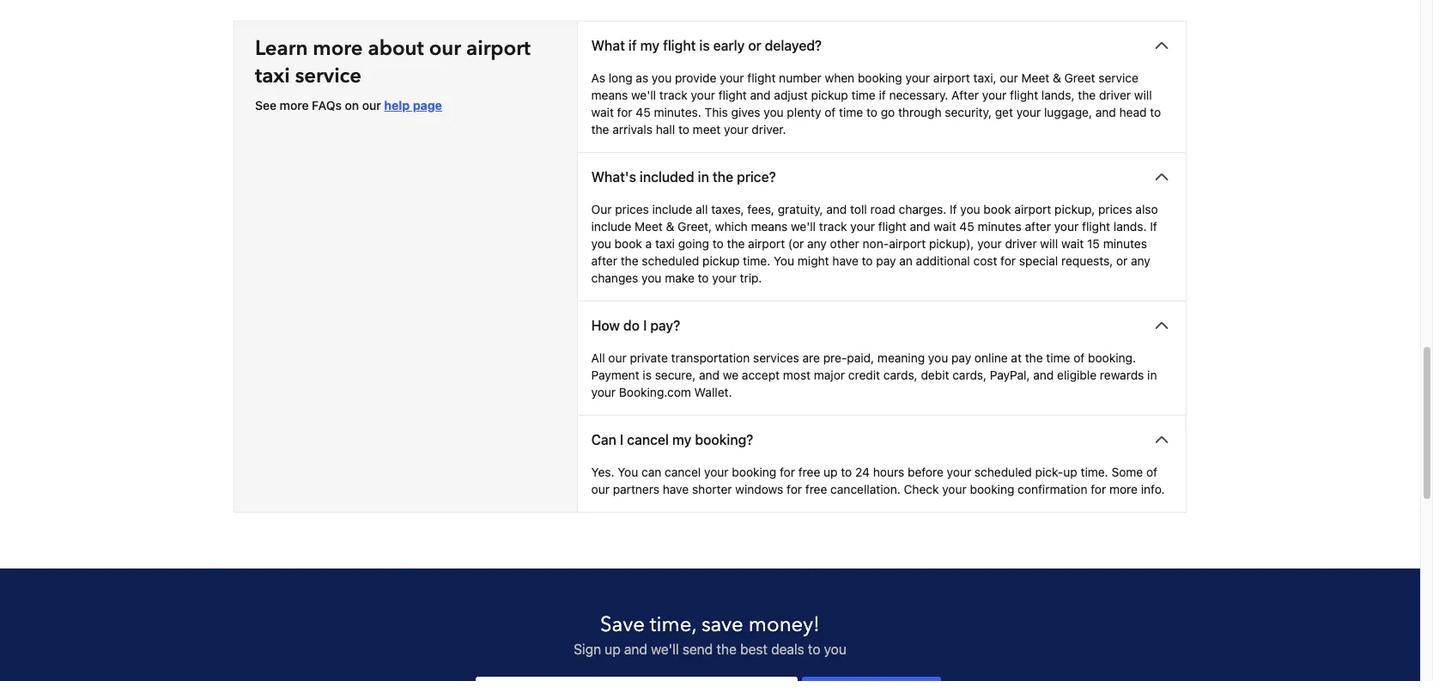Task type: locate. For each thing, give the bounding box(es) containing it.
1 horizontal spatial booking
[[858, 70, 903, 85]]

yes. you can cancel your booking for free up to 24 hours before your scheduled pick-up time. some of our partners have shorter windows for free cancellation. check your booking confirmation for more info.
[[591, 465, 1165, 496]]

to right deals
[[808, 642, 821, 657]]

how do i pay? button
[[578, 301, 1186, 349]]

0 vertical spatial of
[[825, 105, 836, 119]]

1 vertical spatial time.
[[1081, 465, 1109, 479]]

my inside dropdown button
[[672, 432, 692, 447]]

cost
[[974, 253, 998, 268]]

1 vertical spatial meet
[[635, 219, 663, 234]]

pickup inside our prices include all taxes, fees, gratuity, and toll road charges. if you book airport pickup, prices also include meet & greet, which means we'll track your flight and wait 45 minutes after your flight lands. if you book a taxi going to the airport (or any other non-airport pickup), your driver will wait 15 minutes after the scheduled pickup time. you might have to pay an additional cost for special requests, or any changes you make to your trip.
[[703, 253, 740, 268]]

& inside our prices include all taxes, fees, gratuity, and toll road charges. if you book airport pickup, prices also include meet & greet, which means we'll track your flight and wait 45 minutes after your flight lands. if you book a taxi going to the airport (or any other non-airport pickup), your driver will wait 15 minutes after the scheduled pickup time. you might have to pay an additional cost for special requests, or any changes you make to your trip.
[[666, 219, 675, 234]]

1 horizontal spatial pay
[[952, 350, 972, 365]]

arrivals
[[613, 122, 653, 136]]

0 horizontal spatial any
[[807, 236, 827, 251]]

your
[[720, 70, 744, 85], [906, 70, 930, 85], [691, 87, 715, 102], [982, 87, 1007, 102], [1017, 105, 1041, 119], [724, 122, 749, 136], [851, 219, 875, 234], [1055, 219, 1079, 234], [978, 236, 1002, 251], [712, 270, 737, 285], [591, 385, 616, 399], [704, 465, 729, 479], [947, 465, 972, 479], [942, 482, 967, 496]]

payment
[[591, 368, 640, 382]]

cards,
[[884, 368, 918, 382], [953, 368, 987, 382]]

save
[[600, 611, 645, 639]]

Your email address email field
[[475, 677, 798, 681]]

pay?
[[651, 318, 681, 333]]

book
[[984, 202, 1011, 216], [615, 236, 642, 251]]

0 horizontal spatial driver
[[1005, 236, 1037, 251]]

1 vertical spatial in
[[1148, 368, 1157, 382]]

if
[[629, 38, 637, 53], [879, 87, 886, 102]]

will up head
[[1135, 87, 1152, 102]]

pay inside our prices include all taxes, fees, gratuity, and toll road charges. if you book airport pickup, prices also include meet & greet, which means we'll track your flight and wait 45 minutes after your flight lands. if you book a taxi going to the airport (or any other non-airport pickup), your driver will wait 15 minutes after the scheduled pickup time. you might have to pay an additional cost for special requests, or any changes you make to your trip.
[[876, 253, 896, 268]]

in right rewards
[[1148, 368, 1157, 382]]

1 vertical spatial my
[[672, 432, 692, 447]]

after up special
[[1025, 219, 1051, 234]]

driver inside as long as you provide your flight number when booking your airport taxi, our meet & greet service means we'll track your flight and adjust pickup time if necessary. after your flight lands, the driver will wait for 45 minutes. this gives you plenty of time to go through security, get your luggage, and head to the arrivals hall to meet your driver.
[[1099, 87, 1131, 102]]

also
[[1136, 202, 1158, 216]]

up left 24
[[824, 465, 838, 479]]

minutes up 'cost'
[[978, 219, 1022, 234]]

0 vertical spatial my
[[640, 38, 660, 53]]

taxi right a at the top left of the page
[[655, 236, 675, 251]]

0 horizontal spatial 45
[[636, 105, 651, 119]]

1 vertical spatial track
[[819, 219, 847, 234]]

pay
[[876, 253, 896, 268], [952, 350, 972, 365]]

0 vertical spatial will
[[1135, 87, 1152, 102]]

and up gives
[[750, 87, 771, 102]]

means inside our prices include all taxes, fees, gratuity, and toll road charges. if you book airport pickup, prices also include meet & greet, which means we'll track your flight and wait 45 minutes after your flight lands. if you book a taxi going to the airport (or any other non-airport pickup), your driver will wait 15 minutes after the scheduled pickup time. you might have to pay an additional cost for special requests, or any changes you make to your trip.
[[751, 219, 788, 234]]

flight inside dropdown button
[[663, 38, 696, 53]]

up up confirmation
[[1064, 465, 1078, 479]]

scheduled left pick-
[[975, 465, 1032, 479]]

0 vertical spatial taxi
[[255, 62, 290, 90]]

minutes down lands.
[[1103, 236, 1148, 251]]

flight
[[663, 38, 696, 53], [748, 70, 776, 85], [719, 87, 747, 102], [1010, 87, 1039, 102], [878, 219, 907, 234], [1082, 219, 1111, 234]]

1 vertical spatial means
[[751, 219, 788, 234]]

1 horizontal spatial minutes
[[1103, 236, 1148, 251]]

0 vertical spatial cancel
[[627, 432, 669, 447]]

is down the private
[[643, 368, 652, 382]]

up right sign
[[605, 642, 621, 657]]

your up shorter
[[704, 465, 729, 479]]

your right check
[[942, 482, 967, 496]]

airport
[[466, 34, 531, 63], [934, 70, 970, 85], [1015, 202, 1052, 216], [748, 236, 785, 251], [889, 236, 926, 251]]

1 horizontal spatial or
[[1117, 253, 1128, 268]]

transportation
[[671, 350, 750, 365]]

security,
[[945, 105, 992, 119]]

best
[[740, 642, 768, 657]]

number
[[779, 70, 822, 85]]

0 horizontal spatial minutes
[[978, 219, 1022, 234]]

in inside dropdown button
[[698, 169, 709, 185]]

your inside all our private transportation services are pre-paid, meaning you pay online at the time of booking. payment is secure, and we accept most major credit cards, debit cards, paypal, and eligible rewards in your booking.com wallet.
[[591, 385, 616, 399]]

45 up arrivals
[[636, 105, 651, 119]]

additional
[[916, 253, 970, 268]]

any down lands.
[[1131, 253, 1151, 268]]

45 up pickup),
[[960, 219, 975, 234]]

1 horizontal spatial means
[[751, 219, 788, 234]]

0 horizontal spatial in
[[698, 169, 709, 185]]

pickup down when
[[811, 87, 849, 102]]

to down non-
[[862, 253, 873, 268]]

deals
[[771, 642, 805, 657]]

time. inside our prices include all taxes, fees, gratuity, and toll road charges. if you book airport pickup, prices also include meet & greet, which means we'll track your flight and wait 45 minutes after your flight lands. if you book a taxi going to the airport (or any other non-airport pickup), your driver will wait 15 minutes after the scheduled pickup time. you might have to pay an additional cost for special requests, or any changes you make to your trip.
[[743, 253, 771, 268]]

0 vertical spatial driver
[[1099, 87, 1131, 102]]

0 horizontal spatial prices
[[615, 202, 649, 216]]

flight up 15
[[1082, 219, 1111, 234]]

1 vertical spatial or
[[1117, 253, 1128, 268]]

0 horizontal spatial if
[[950, 202, 957, 216]]

0 vertical spatial meet
[[1022, 70, 1050, 85]]

track up 'minutes.'
[[660, 87, 688, 102]]

time. inside yes. you can cancel your booking for free up to 24 hours before your scheduled pick-up time. some of our partners have shorter windows for free cancellation. check your booking confirmation for more info.
[[1081, 465, 1109, 479]]

0 vertical spatial have
[[833, 253, 859, 268]]

to down which
[[713, 236, 724, 251]]

scheduled
[[642, 253, 699, 268], [975, 465, 1032, 479]]

to inside save time, save money! sign up and we'll send the best deals to you
[[808, 642, 821, 657]]

changes
[[591, 270, 639, 285]]

1 vertical spatial wait
[[934, 219, 957, 234]]

pick-
[[1036, 465, 1064, 479]]

free left 24
[[799, 465, 821, 479]]

pickup),
[[929, 236, 974, 251]]

2 vertical spatial more
[[1110, 482, 1138, 496]]

of up eligible on the right of page
[[1074, 350, 1085, 365]]

cancel inside yes. you can cancel your booking for free up to 24 hours before your scheduled pick-up time. some of our partners have shorter windows for free cancellation. check your booking confirmation for more info.
[[665, 465, 701, 479]]

what's included in the price? element
[[578, 201, 1186, 301]]

up
[[824, 465, 838, 479], [1064, 465, 1078, 479], [605, 642, 621, 657]]

you up pickup),
[[961, 202, 981, 216]]

you right deals
[[824, 642, 847, 657]]

scheduled up make
[[642, 253, 699, 268]]

how do i pay?
[[591, 318, 681, 333]]

2 vertical spatial of
[[1147, 465, 1158, 479]]

what if my flight is early or delayed? element
[[578, 69, 1186, 152]]

1 horizontal spatial prices
[[1099, 202, 1133, 216]]

1 horizontal spatial time.
[[1081, 465, 1109, 479]]

can i cancel my booking? button
[[578, 416, 1186, 464]]

more down some
[[1110, 482, 1138, 496]]

(or
[[788, 236, 804, 251]]

our inside as long as you provide your flight number when booking your airport taxi, our meet & greet service means we'll track your flight and adjust pickup time if necessary. after your flight lands, the driver will wait for 45 minutes. this gives you plenty of time to go through security, get your luggage, and head to the arrivals hall to meet your driver.
[[1000, 70, 1019, 85]]

our
[[429, 34, 461, 63], [1000, 70, 1019, 85], [362, 98, 381, 112], [609, 350, 627, 365], [591, 482, 610, 496]]

2 horizontal spatial of
[[1147, 465, 1158, 479]]

for inside our prices include all taxes, fees, gratuity, and toll road charges. if you book airport pickup, prices also include meet & greet, which means we'll track your flight and wait 45 minutes after your flight lands. if you book a taxi going to the airport (or any other non-airport pickup), your driver will wait 15 minutes after the scheduled pickup time. you might have to pay an additional cost for special requests, or any changes you make to your trip.
[[1001, 253, 1016, 268]]

0 horizontal spatial means
[[591, 87, 628, 102]]

0 horizontal spatial more
[[280, 98, 309, 112]]

more right learn
[[313, 34, 363, 63]]

service inside learn more about our airport taxi service see more faqs on our help page
[[295, 62, 362, 90]]

0 horizontal spatial have
[[663, 482, 689, 496]]

up inside save time, save money! sign up and we'll send the best deals to you
[[605, 642, 621, 657]]

1 vertical spatial have
[[663, 482, 689, 496]]

0 vertical spatial after
[[1025, 219, 1051, 234]]

1 vertical spatial cancel
[[665, 465, 701, 479]]

pay left the an on the right top of the page
[[876, 253, 896, 268]]

0 vertical spatial is
[[700, 38, 710, 53]]

you
[[774, 253, 795, 268], [618, 465, 638, 479]]

you up partners
[[618, 465, 638, 479]]

pickup
[[811, 87, 849, 102], [703, 253, 740, 268]]

0 horizontal spatial pay
[[876, 253, 896, 268]]

booking left confirmation
[[970, 482, 1015, 496]]

in
[[698, 169, 709, 185], [1148, 368, 1157, 382]]

my
[[640, 38, 660, 53], [672, 432, 692, 447]]

is inside all our private transportation services are pre-paid, meaning you pay online at the time of booking. payment is secure, and we accept most major credit cards, debit cards, paypal, and eligible rewards in your booking.com wallet.
[[643, 368, 652, 382]]

the down greet
[[1078, 87, 1096, 102]]

0 horizontal spatial pickup
[[703, 253, 740, 268]]

of inside as long as you provide your flight number when booking your airport taxi, our meet & greet service means we'll track your flight and adjust pickup time if necessary. after your flight lands, the driver will wait for 45 minutes. this gives you plenty of time to go through security, get your luggage, and head to the arrivals hall to meet your driver.
[[825, 105, 836, 119]]

of
[[825, 105, 836, 119], [1074, 350, 1085, 365], [1147, 465, 1158, 479]]

1 horizontal spatial will
[[1135, 87, 1152, 102]]

service up faqs
[[295, 62, 362, 90]]

1 vertical spatial if
[[1150, 219, 1158, 234]]

money!
[[749, 611, 820, 639]]

driver up special
[[1005, 236, 1037, 251]]

meet up a at the top left of the page
[[635, 219, 663, 234]]

for up arrivals
[[617, 105, 633, 119]]

meet
[[693, 122, 721, 136]]

have left shorter
[[663, 482, 689, 496]]

to right make
[[698, 270, 709, 285]]

1 vertical spatial pickup
[[703, 253, 740, 268]]

your up 'cost'
[[978, 236, 1002, 251]]

1 horizontal spatial if
[[1150, 219, 1158, 234]]

0 horizontal spatial i
[[620, 432, 624, 447]]

1 horizontal spatial you
[[774, 253, 795, 268]]

your right before
[[947, 465, 972, 479]]

1 horizontal spatial taxi
[[655, 236, 675, 251]]

what
[[591, 38, 625, 53]]

get
[[995, 105, 1014, 119]]

0 horizontal spatial if
[[629, 38, 637, 53]]

lands.
[[1114, 219, 1147, 234]]

to
[[867, 105, 878, 119], [1150, 105, 1162, 119], [679, 122, 690, 136], [713, 236, 724, 251], [862, 253, 873, 268], [698, 270, 709, 285], [841, 465, 852, 479], [808, 642, 821, 657]]

if up go
[[879, 87, 886, 102]]

save
[[702, 611, 744, 639]]

if right charges.
[[950, 202, 957, 216]]

taxi,
[[974, 70, 997, 85]]

about
[[368, 34, 424, 63]]

book left a at the top left of the page
[[615, 236, 642, 251]]

1 horizontal spatial &
[[1053, 70, 1062, 85]]

free left cancellation.
[[806, 482, 828, 496]]

the right "at"
[[1025, 350, 1043, 365]]

taxi
[[255, 62, 290, 90], [655, 236, 675, 251]]

1 horizontal spatial of
[[1074, 350, 1085, 365]]

as long as you provide your flight number when booking your airport taxi, our meet & greet service means we'll track your flight and adjust pickup time if necessary. after your flight lands, the driver will wait for 45 minutes. this gives you plenty of time to go through security, get your luggage, and head to the arrivals hall to meet your driver.
[[591, 70, 1162, 136]]

2 horizontal spatial more
[[1110, 482, 1138, 496]]

our up payment
[[609, 350, 627, 365]]

& up lands, on the right of the page
[[1053, 70, 1062, 85]]

if right what
[[629, 38, 637, 53]]

2 vertical spatial we'll
[[651, 642, 679, 657]]

is
[[700, 38, 710, 53], [643, 368, 652, 382]]

have inside yes. you can cancel your booking for free up to 24 hours before your scheduled pick-up time. some of our partners have shorter windows for free cancellation. check your booking confirmation for more info.
[[663, 482, 689, 496]]

0 horizontal spatial service
[[295, 62, 362, 90]]

booking down what if my flight is early or delayed? dropdown button at top
[[858, 70, 903, 85]]

we'll down gratuity,
[[791, 219, 816, 234]]

or right early
[[748, 38, 762, 53]]

charges.
[[899, 202, 947, 216]]

after up changes
[[591, 253, 618, 268]]

prices up lands.
[[1099, 202, 1133, 216]]

if inside as long as you provide your flight number when booking your airport taxi, our meet & greet service means we'll track your flight and adjust pickup time if necessary. after your flight lands, the driver will wait for 45 minutes. this gives you plenty of time to go through security, get your luggage, and head to the arrivals hall to meet your driver.
[[879, 87, 886, 102]]

your down payment
[[591, 385, 616, 399]]

0 horizontal spatial meet
[[635, 219, 663, 234]]

of right plenty
[[825, 105, 836, 119]]

more inside yes. you can cancel your booking for free up to 24 hours before your scheduled pick-up time. some of our partners have shorter windows for free cancellation. check your booking confirmation for more info.
[[1110, 482, 1138, 496]]

delayed?
[[765, 38, 822, 53]]

1 vertical spatial include
[[591, 219, 632, 234]]

pre-
[[824, 350, 847, 365]]

1 horizontal spatial scheduled
[[975, 465, 1032, 479]]

0 vertical spatial if
[[629, 38, 637, 53]]

your down gives
[[724, 122, 749, 136]]

your left trip. at the top of page
[[712, 270, 737, 285]]

0 horizontal spatial will
[[1041, 236, 1058, 251]]

of inside yes. you can cancel your booking for free up to 24 hours before your scheduled pick-up time. some of our partners have shorter windows for free cancellation. check your booking confirmation for more info.
[[1147, 465, 1158, 479]]

we'll inside our prices include all taxes, fees, gratuity, and toll road charges. if you book airport pickup, prices also include meet & greet, which means we'll track your flight and wait 45 minutes after your flight lands. if you book a taxi going to the airport (or any other non-airport pickup), your driver will wait 15 minutes after the scheduled pickup time. you might have to pay an additional cost for special requests, or any changes you make to your trip.
[[791, 219, 816, 234]]

do
[[624, 318, 640, 333]]

sign
[[574, 642, 601, 657]]

2 vertical spatial wait
[[1062, 236, 1084, 251]]

1 vertical spatial after
[[591, 253, 618, 268]]

0 horizontal spatial scheduled
[[642, 253, 699, 268]]

our down yes.
[[591, 482, 610, 496]]

1 vertical spatial minutes
[[1103, 236, 1148, 251]]

45
[[636, 105, 651, 119], [960, 219, 975, 234]]

pay left online
[[952, 350, 972, 365]]

0 vertical spatial you
[[774, 253, 795, 268]]

you left make
[[642, 270, 662, 285]]

our
[[591, 202, 612, 216]]

and
[[750, 87, 771, 102], [1096, 105, 1116, 119], [827, 202, 847, 216], [910, 219, 931, 234], [699, 368, 720, 382], [1034, 368, 1054, 382], [624, 642, 648, 657]]

24
[[856, 465, 870, 479]]

0 vertical spatial 45
[[636, 105, 651, 119]]

you inside yes. you can cancel your booking for free up to 24 hours before your scheduled pick-up time. some of our partners have shorter windows for free cancellation. check your booking confirmation for more info.
[[618, 465, 638, 479]]

include
[[652, 202, 693, 216], [591, 219, 632, 234]]

1 vertical spatial we'll
[[791, 219, 816, 234]]

1 vertical spatial book
[[615, 236, 642, 251]]

1 vertical spatial will
[[1041, 236, 1058, 251]]

adjust
[[774, 87, 808, 102]]

other
[[830, 236, 860, 251]]

or right requests,
[[1117, 253, 1128, 268]]

my inside dropdown button
[[640, 38, 660, 53]]

in inside all our private transportation services are pre-paid, meaning you pay online at the time of booking. payment is secure, and we accept most major credit cards, debit cards, paypal, and eligible rewards in your booking.com wallet.
[[1148, 368, 1157, 382]]

driver up head
[[1099, 87, 1131, 102]]

0 horizontal spatial of
[[825, 105, 836, 119]]

gives
[[732, 105, 761, 119]]

help page link
[[384, 98, 442, 112]]

1 horizontal spatial service
[[1099, 70, 1139, 85]]

0 vertical spatial scheduled
[[642, 253, 699, 268]]

1 vertical spatial more
[[280, 98, 309, 112]]

what if my flight is early or delayed? button
[[578, 21, 1186, 69]]

time. up trip. at the top of page
[[743, 253, 771, 268]]

is left early
[[700, 38, 710, 53]]

0 horizontal spatial after
[[591, 253, 618, 268]]

wait left 15
[[1062, 236, 1084, 251]]

1 vertical spatial pay
[[952, 350, 972, 365]]

we'll down time,
[[651, 642, 679, 657]]

taxi inside our prices include all taxes, fees, gratuity, and toll road charges. if you book airport pickup, prices also include meet & greet, which means we'll track your flight and wait 45 minutes after your flight lands. if you book a taxi going to the airport (or any other non-airport pickup), your driver will wait 15 minutes after the scheduled pickup time. you might have to pay an additional cost for special requests, or any changes you make to your trip.
[[655, 236, 675, 251]]

windows
[[736, 482, 784, 496]]

if down also
[[1150, 219, 1158, 234]]

to left 24
[[841, 465, 852, 479]]

if inside dropdown button
[[629, 38, 637, 53]]

long
[[609, 70, 633, 85]]

cancellation.
[[831, 482, 901, 496]]

can i cancel my booking? element
[[578, 464, 1186, 512]]

is inside dropdown button
[[700, 38, 710, 53]]

1 horizontal spatial meet
[[1022, 70, 1050, 85]]

my left booking?
[[672, 432, 692, 447]]

minutes.
[[654, 105, 702, 119]]

1 horizontal spatial include
[[652, 202, 693, 216]]

0 vertical spatial we'll
[[631, 87, 656, 102]]

you inside save time, save money! sign up and we'll send the best deals to you
[[824, 642, 847, 657]]

our right the taxi,
[[1000, 70, 1019, 85]]

have inside our prices include all taxes, fees, gratuity, and toll road charges. if you book airport pickup, prices also include meet & greet, which means we'll track your flight and wait 45 minutes after your flight lands. if you book a taxi going to the airport (or any other non-airport pickup), your driver will wait 15 minutes after the scheduled pickup time. you might have to pay an additional cost for special requests, or any changes you make to your trip.
[[833, 253, 859, 268]]

scheduled inside yes. you can cancel your booking for free up to 24 hours before your scheduled pick-up time. some of our partners have shorter windows for free cancellation. check your booking confirmation for more info.
[[975, 465, 1032, 479]]

2 vertical spatial time
[[1047, 350, 1071, 365]]

book up 'cost'
[[984, 202, 1011, 216]]

flight up provide at the left top of page
[[663, 38, 696, 53]]

hours
[[873, 465, 905, 479]]

my up as
[[640, 38, 660, 53]]

gratuity,
[[778, 202, 823, 216]]

0 horizontal spatial cards,
[[884, 368, 918, 382]]

0 vertical spatial time.
[[743, 253, 771, 268]]

0 vertical spatial or
[[748, 38, 762, 53]]

1 horizontal spatial if
[[879, 87, 886, 102]]

and left "toll"
[[827, 202, 847, 216]]

cards, down online
[[953, 368, 987, 382]]

0 horizontal spatial my
[[640, 38, 660, 53]]

meet
[[1022, 70, 1050, 85], [635, 219, 663, 234]]

to right head
[[1150, 105, 1162, 119]]

will up special
[[1041, 236, 1058, 251]]

1 vertical spatial you
[[618, 465, 638, 479]]

service inside as long as you provide your flight number when booking your airport taxi, our meet & greet service means we'll track your flight and adjust pickup time if necessary. after your flight lands, the driver will wait for 45 minutes. this gives you plenty of time to go through security, get your luggage, and head to the arrivals hall to meet your driver.
[[1099, 70, 1139, 85]]

1 horizontal spatial cards,
[[953, 368, 987, 382]]

for right 'cost'
[[1001, 253, 1016, 268]]

1 vertical spatial if
[[879, 87, 886, 102]]

paypal,
[[990, 368, 1030, 382]]

plenty
[[787, 105, 822, 119]]

1 horizontal spatial my
[[672, 432, 692, 447]]

you up debit
[[928, 350, 948, 365]]

the inside dropdown button
[[713, 169, 734, 185]]

wait up pickup),
[[934, 219, 957, 234]]

taxi inside learn more about our airport taxi service see more faqs on our help page
[[255, 62, 290, 90]]

0 vertical spatial i
[[643, 318, 647, 333]]

shorter
[[692, 482, 732, 496]]

1 horizontal spatial in
[[1148, 368, 1157, 382]]

0 vertical spatial in
[[698, 169, 709, 185]]

have down "other"
[[833, 253, 859, 268]]

the down save
[[717, 642, 737, 657]]



Task type: vqa. For each thing, say whether or not it's contained in the screenshot.
One-
no



Task type: describe. For each thing, give the bounding box(es) containing it.
before
[[908, 465, 944, 479]]

see
[[255, 98, 277, 112]]

provide
[[675, 70, 717, 85]]

booking.com
[[619, 385, 691, 399]]

and down charges.
[[910, 219, 931, 234]]

0 horizontal spatial booking
[[732, 465, 777, 479]]

send
[[683, 642, 713, 657]]

cancel inside the can i cancel my booking? dropdown button
[[627, 432, 669, 447]]

airport inside as long as you provide your flight number when booking your airport taxi, our meet & greet service means we'll track your flight and adjust pickup time if necessary. after your flight lands, the driver will wait for 45 minutes. this gives you plenty of time to go through security, get your luggage, and head to the arrivals hall to meet your driver.
[[934, 70, 970, 85]]

2 horizontal spatial up
[[1064, 465, 1078, 479]]

and left head
[[1096, 105, 1116, 119]]

1 vertical spatial any
[[1131, 253, 1151, 268]]

the up changes
[[621, 253, 639, 268]]

and down transportation
[[699, 368, 720, 382]]

a
[[646, 236, 652, 251]]

1 horizontal spatial wait
[[934, 219, 957, 234]]

and inside save time, save money! sign up and we'll send the best deals to you
[[624, 642, 648, 657]]

services
[[753, 350, 799, 365]]

credit
[[848, 368, 880, 382]]

you up "driver."
[[764, 105, 784, 119]]

make
[[665, 270, 695, 285]]

eligible
[[1058, 368, 1097, 382]]

might
[[798, 253, 829, 268]]

0 vertical spatial time
[[852, 87, 876, 102]]

necessary.
[[889, 87, 949, 102]]

the inside save time, save money! sign up and we'll send the best deals to you
[[717, 642, 737, 657]]

our inside yes. you can cancel your booking for free up to 24 hours before your scheduled pick-up time. some of our partners have shorter windows for free cancellation. check your booking confirmation for more info.
[[591, 482, 610, 496]]

most
[[783, 368, 811, 382]]

your down early
[[720, 70, 744, 85]]

booking.
[[1088, 350, 1136, 365]]

we
[[723, 368, 739, 382]]

or inside dropdown button
[[748, 38, 762, 53]]

wait inside as long as you provide your flight number when booking your airport taxi, our meet & greet service means we'll track your flight and adjust pickup time if necessary. after your flight lands, the driver will wait for 45 minutes. this gives you plenty of time to go through security, get your luggage, and head to the arrivals hall to meet your driver.
[[591, 105, 614, 119]]

after
[[952, 87, 979, 102]]

you down our
[[591, 236, 612, 251]]

meet inside our prices include all taxes, fees, gratuity, and toll road charges. if you book airport pickup, prices also include meet & greet, which means we'll track your flight and wait 45 minutes after your flight lands. if you book a taxi going to the airport (or any other non-airport pickup), your driver will wait 15 minutes after the scheduled pickup time. you might have to pay an additional cost for special requests, or any changes you make to your trip.
[[635, 219, 663, 234]]

non-
[[863, 236, 889, 251]]

debit
[[921, 368, 950, 382]]

which
[[715, 219, 748, 234]]

your down "toll"
[[851, 219, 875, 234]]

requests,
[[1062, 253, 1113, 268]]

you inside our prices include all taxes, fees, gratuity, and toll road charges. if you book airport pickup, prices also include meet & greet, which means we'll track your flight and wait 45 minutes after your flight lands. if you book a taxi going to the airport (or any other non-airport pickup), your driver will wait 15 minutes after the scheduled pickup time. you might have to pay an additional cost for special requests, or any changes you make to your trip.
[[774, 253, 795, 268]]

your right get
[[1017, 105, 1041, 119]]

yes.
[[591, 465, 615, 479]]

at
[[1011, 350, 1022, 365]]

all our private transportation services are pre-paid, meaning you pay online at the time of booking. payment is secure, and we accept most major credit cards, debit cards, paypal, and eligible rewards in your booking.com wallet.
[[591, 350, 1157, 399]]

fees,
[[748, 202, 775, 216]]

early
[[714, 38, 745, 53]]

our prices include all taxes, fees, gratuity, and toll road charges. if you book airport pickup, prices also include meet & greet, which means we'll track your flight and wait 45 minutes after your flight lands. if you book a taxi going to the airport (or any other non-airport pickup), your driver will wait 15 minutes after the scheduled pickup time. you might have to pay an additional cost for special requests, or any changes you make to your trip.
[[591, 202, 1158, 285]]

0 vertical spatial free
[[799, 465, 821, 479]]

the left arrivals
[[591, 122, 609, 136]]

2 horizontal spatial booking
[[970, 482, 1015, 496]]

time inside all our private transportation services are pre-paid, meaning you pay online at the time of booking. payment is secure, and we accept most major credit cards, debit cards, paypal, and eligible rewards in your booking.com wallet.
[[1047, 350, 1071, 365]]

check
[[904, 482, 939, 496]]

0 vertical spatial any
[[807, 236, 827, 251]]

to inside yes. you can cancel your booking for free up to 24 hours before your scheduled pick-up time. some of our partners have shorter windows for free cancellation. check your booking confirmation for more info.
[[841, 465, 852, 479]]

we'll inside as long as you provide your flight number when booking your airport taxi, our meet & greet service means we'll track your flight and adjust pickup time if necessary. after your flight lands, the driver will wait for 45 minutes. this gives you plenty of time to go through security, get your luggage, and head to the arrivals hall to meet your driver.
[[631, 87, 656, 102]]

1 vertical spatial free
[[806, 482, 828, 496]]

our inside all our private transportation services are pre-paid, meaning you pay online at the time of booking. payment is secure, and we accept most major credit cards, debit cards, paypal, and eligible rewards in your booking.com wallet.
[[609, 350, 627, 365]]

can
[[591, 432, 617, 447]]

through
[[898, 105, 942, 119]]

taxes,
[[711, 202, 744, 216]]

0 vertical spatial minutes
[[978, 219, 1022, 234]]

confirmation
[[1018, 482, 1088, 496]]

or inside our prices include all taxes, fees, gratuity, and toll road charges. if you book airport pickup, prices also include meet & greet, which means we'll track your flight and wait 45 minutes after your flight lands. if you book a taxi going to the airport (or any other non-airport pickup), your driver will wait 15 minutes after the scheduled pickup time. you might have to pay an additional cost for special requests, or any changes you make to your trip.
[[1117, 253, 1128, 268]]

some
[[1112, 465, 1143, 479]]

the inside all our private transportation services are pre-paid, meaning you pay online at the time of booking. payment is secure, and we accept most major credit cards, debit cards, paypal, and eligible rewards in your booking.com wallet.
[[1025, 350, 1043, 365]]

of inside all our private transportation services are pre-paid, meaning you pay online at the time of booking. payment is secure, and we accept most major credit cards, debit cards, paypal, and eligible rewards in your booking.com wallet.
[[1074, 350, 1085, 365]]

partners
[[613, 482, 660, 496]]

45 inside as long as you provide your flight number when booking your airport taxi, our meet & greet service means we'll track your flight and adjust pickup time if necessary. after your flight lands, the driver will wait for 45 minutes. this gives you plenty of time to go through security, get your luggage, and head to the arrivals hall to meet your driver.
[[636, 105, 651, 119]]

on
[[345, 98, 359, 112]]

learn more about our airport taxi service see more faqs on our help page
[[255, 34, 531, 112]]

booking inside as long as you provide your flight number when booking your airport taxi, our meet & greet service means we'll track your flight and adjust pickup time if necessary. after your flight lands, the driver will wait for 45 minutes. this gives you plenty of time to go through security, get your luggage, and head to the arrivals hall to meet your driver.
[[858, 70, 903, 85]]

help
[[384, 98, 410, 112]]

booking?
[[695, 432, 754, 447]]

scheduled inside our prices include all taxes, fees, gratuity, and toll road charges. if you book airport pickup, prices also include meet & greet, which means we'll track your flight and wait 45 minutes after your flight lands. if you book a taxi going to the airport (or any other non-airport pickup), your driver will wait 15 minutes after the scheduled pickup time. you might have to pay an additional cost for special requests, or any changes you make to your trip.
[[642, 253, 699, 268]]

our right on
[[362, 98, 381, 112]]

and left eligible on the right of page
[[1034, 368, 1054, 382]]

means inside as long as you provide your flight number when booking your airport taxi, our meet & greet service means we'll track your flight and adjust pickup time if necessary. after your flight lands, the driver will wait for 45 minutes. this gives you plenty of time to go through security, get your luggage, and head to the arrivals hall to meet your driver.
[[591, 87, 628, 102]]

what's included in the price? button
[[578, 153, 1186, 201]]

the down which
[[727, 236, 745, 251]]

45 inside our prices include all taxes, fees, gratuity, and toll road charges. if you book airport pickup, prices also include meet & greet, which means we'll track your flight and wait 45 minutes after your flight lands. if you book a taxi going to the airport (or any other non-airport pickup), your driver will wait 15 minutes after the scheduled pickup time. you might have to pay an additional cost for special requests, or any changes you make to your trip.
[[960, 219, 975, 234]]

flight down "road"
[[878, 219, 907, 234]]

learn
[[255, 34, 308, 63]]

paid,
[[847, 350, 875, 365]]

an
[[900, 253, 913, 268]]

1 vertical spatial time
[[839, 105, 863, 119]]

for right the windows
[[787, 482, 802, 496]]

airport inside learn more about our airport taxi service see more faqs on our help page
[[466, 34, 531, 63]]

flight up gives
[[719, 87, 747, 102]]

0 horizontal spatial include
[[591, 219, 632, 234]]

driver.
[[752, 122, 787, 136]]

how
[[591, 318, 620, 333]]

your down pickup,
[[1055, 219, 1079, 234]]

flight up adjust
[[748, 70, 776, 85]]

& inside as long as you provide your flight number when booking your airport taxi, our meet & greet service means we'll track your flight and adjust pickup time if necessary. after your flight lands, the driver will wait for 45 minutes. this gives you plenty of time to go through security, get your luggage, and head to the arrivals hall to meet your driver.
[[1053, 70, 1062, 85]]

for inside as long as you provide your flight number when booking your airport taxi, our meet & greet service means we'll track your flight and adjust pickup time if necessary. after your flight lands, the driver will wait for 45 minutes. this gives you plenty of time to go through security, get your luggage, and head to the arrivals hall to meet your driver.
[[617, 105, 633, 119]]

our right about
[[429, 34, 461, 63]]

meet inside as long as you provide your flight number when booking your airport taxi, our meet & greet service means we'll track your flight and adjust pickup time if necessary. after your flight lands, the driver will wait for 45 minutes. this gives you plenty of time to go through security, get your luggage, and head to the arrivals hall to meet your driver.
[[1022, 70, 1050, 85]]

meaning
[[878, 350, 925, 365]]

2 prices from the left
[[1099, 202, 1133, 216]]

when
[[825, 70, 855, 85]]

hall
[[656, 122, 675, 136]]

faqs
[[312, 98, 342, 112]]

will inside our prices include all taxes, fees, gratuity, and toll road charges. if you book airport pickup, prices also include meet & greet, which means we'll track your flight and wait 45 minutes after your flight lands. if you book a taxi going to the airport (or any other non-airport pickup), your driver will wait 15 minutes after the scheduled pickup time. you might have to pay an additional cost for special requests, or any changes you make to your trip.
[[1041, 236, 1058, 251]]

as
[[636, 70, 649, 85]]

pickup,
[[1055, 202, 1095, 216]]

1 horizontal spatial more
[[313, 34, 363, 63]]

1 horizontal spatial up
[[824, 465, 838, 479]]

how do i pay? element
[[578, 349, 1186, 415]]

what's included in the price?
[[591, 169, 776, 185]]

your up necessary.
[[906, 70, 930, 85]]

you right as
[[652, 70, 672, 85]]

price?
[[737, 169, 776, 185]]

0 vertical spatial book
[[984, 202, 1011, 216]]

your down provide at the left top of page
[[691, 87, 715, 102]]

save time, save money! sign up and we'll send the best deals to you
[[574, 611, 847, 657]]

for right confirmation
[[1091, 482, 1107, 496]]

will inside as long as you provide your flight number when booking your airport taxi, our meet & greet service means we'll track your flight and adjust pickup time if necessary. after your flight lands, the driver will wait for 45 minutes. this gives you plenty of time to go through security, get your luggage, and head to the arrivals hall to meet your driver.
[[1135, 87, 1152, 102]]

trip.
[[740, 270, 762, 285]]

we'll inside save time, save money! sign up and we'll send the best deals to you
[[651, 642, 679, 657]]

driver inside our prices include all taxes, fees, gratuity, and toll road charges. if you book airport pickup, prices also include meet & greet, which means we'll track your flight and wait 45 minutes after your flight lands. if you book a taxi going to the airport (or any other non-airport pickup), your driver will wait 15 minutes after the scheduled pickup time. you might have to pay an additional cost for special requests, or any changes you make to your trip.
[[1005, 236, 1037, 251]]

1 vertical spatial i
[[620, 432, 624, 447]]

are
[[803, 350, 820, 365]]

can i cancel my booking?
[[591, 432, 754, 447]]

flight up get
[[1010, 87, 1039, 102]]

you inside all our private transportation services are pre-paid, meaning you pay online at the time of booking. payment is secure, and we accept most major credit cards, debit cards, paypal, and eligible rewards in your booking.com wallet.
[[928, 350, 948, 365]]

greet
[[1065, 70, 1096, 85]]

for up the windows
[[780, 465, 795, 479]]

what's
[[591, 169, 636, 185]]

your down the taxi,
[[982, 87, 1007, 102]]

15
[[1088, 236, 1100, 251]]

page
[[413, 98, 442, 112]]

special
[[1019, 253, 1058, 268]]

as
[[591, 70, 605, 85]]

1 prices from the left
[[615, 202, 649, 216]]

pay inside all our private transportation services are pre-paid, meaning you pay online at the time of booking. payment is secure, and we accept most major credit cards, debit cards, paypal, and eligible rewards in your booking.com wallet.
[[952, 350, 972, 365]]

secure,
[[655, 368, 696, 382]]

toll
[[850, 202, 867, 216]]

0 vertical spatial include
[[652, 202, 693, 216]]

to left go
[[867, 105, 878, 119]]

pickup inside as long as you provide your flight number when booking your airport taxi, our meet & greet service means we'll track your flight and adjust pickup time if necessary. after your flight lands, the driver will wait for 45 minutes. this gives you plenty of time to go through security, get your luggage, and head to the arrivals hall to meet your driver.
[[811, 87, 849, 102]]

this
[[705, 105, 728, 119]]

track inside our prices include all taxes, fees, gratuity, and toll road charges. if you book airport pickup, prices also include meet & greet, which means we'll track your flight and wait 45 minutes after your flight lands. if you book a taxi going to the airport (or any other non-airport pickup), your driver will wait 15 minutes after the scheduled pickup time. you might have to pay an additional cost for special requests, or any changes you make to your trip.
[[819, 219, 847, 234]]

track inside as long as you provide your flight number when booking your airport taxi, our meet & greet service means we'll track your flight and adjust pickup time if necessary. after your flight lands, the driver will wait for 45 minutes. this gives you plenty of time to go through security, get your luggage, and head to the arrivals hall to meet your driver.
[[660, 87, 688, 102]]

to down 'minutes.'
[[679, 122, 690, 136]]

0 horizontal spatial book
[[615, 236, 642, 251]]

online
[[975, 350, 1008, 365]]

1 cards, from the left
[[884, 368, 918, 382]]

greet,
[[678, 219, 712, 234]]

luggage,
[[1044, 105, 1093, 119]]

time,
[[650, 611, 697, 639]]

2 cards, from the left
[[953, 368, 987, 382]]

all
[[591, 350, 605, 365]]



